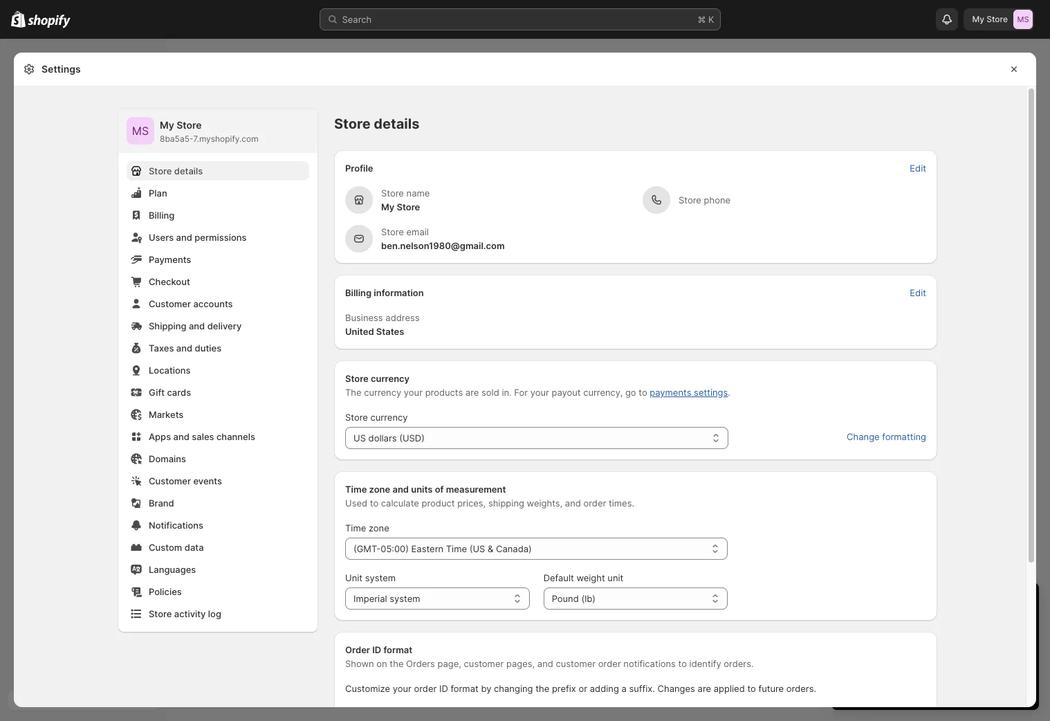 Task type: locate. For each thing, give the bounding box(es) containing it.
0 vertical spatial orders.
[[724, 658, 754, 669]]

0 vertical spatial the
[[390, 658, 404, 669]]

us dollars (usd)
[[354, 433, 425, 444]]

billing up users
[[149, 210, 175, 221]]

brand
[[149, 498, 174, 509]]

1 horizontal spatial a
[[875, 642, 880, 654]]

1 vertical spatial plan
[[945, 681, 961, 692]]

my for my store
[[973, 14, 985, 24]]

zone inside the time zone and units of measurement used to calculate product prices, shipping weights, and order times.
[[369, 484, 391, 495]]

0 horizontal spatial trial
[[868, 620, 884, 631]]

delivery
[[207, 321, 242, 332]]

0 vertical spatial are
[[466, 387, 479, 398]]

my store
[[973, 14, 1009, 24]]

markets
[[149, 409, 184, 420]]

search
[[342, 14, 372, 25]]

0 vertical spatial trial
[[967, 595, 992, 612]]

units
[[411, 484, 433, 495]]

calculate
[[381, 498, 419, 509]]

0 horizontal spatial store details
[[149, 165, 203, 177]]

apps and sales channels link
[[127, 427, 309, 447]]

order down orders
[[414, 683, 437, 694]]

1 for from the left
[[846, 656, 858, 667]]

id right order
[[373, 645, 382, 656]]

1 vertical spatial store details
[[149, 165, 203, 177]]

0 vertical spatial system
[[365, 573, 396, 584]]

taxes and duties
[[149, 343, 222, 354]]

the
[[345, 387, 362, 398]]

payments settings link
[[650, 387, 729, 398]]

settings dialog
[[14, 53, 1037, 721]]

1 vertical spatial system
[[390, 593, 421, 604]]

orders
[[406, 658, 435, 669]]

0 vertical spatial select
[[846, 642, 873, 654]]

0 vertical spatial my store image
[[1014, 10, 1034, 29]]

select
[[846, 642, 873, 654], [910, 681, 935, 692]]

the left prefix
[[536, 683, 550, 694]]

your trial ends on october 28
[[846, 620, 973, 631]]

1 horizontal spatial my store image
[[1014, 10, 1034, 29]]

are left the sold
[[466, 387, 479, 398]]

customer up the "customize your order id format by changing the prefix or adding a suffix. changes are applied to future orders."
[[556, 658, 596, 669]]

plan
[[883, 642, 901, 654], [945, 681, 961, 692]]

store details
[[334, 116, 420, 132], [149, 165, 203, 177]]

order
[[584, 498, 607, 509], [599, 658, 621, 669], [414, 683, 437, 694]]

markets link
[[127, 405, 309, 424]]

activity
[[174, 609, 206, 620]]

my store image
[[1014, 10, 1034, 29], [127, 117, 154, 145]]

edit button for profile
[[902, 159, 935, 178]]

system right imperial
[[390, 593, 421, 604]]

for down extend
[[921, 656, 933, 667]]

1 horizontal spatial trial
[[967, 595, 992, 612]]

orders.
[[724, 658, 754, 669], [787, 683, 817, 694]]

0 horizontal spatial orders.
[[724, 658, 754, 669]]

used
[[345, 498, 368, 509]]

states
[[376, 326, 405, 337]]

1 vertical spatial edit button
[[902, 283, 935, 303]]

0 vertical spatial edit
[[911, 163, 927, 174]]

store email ben.nelson1980@gmail.com
[[381, 226, 505, 251]]

cards
[[167, 387, 191, 398]]

applied
[[714, 683, 745, 694]]

to inside order id format shown on the orders page, customer pages, and customer order notifications to identify orders.
[[679, 658, 687, 669]]

id
[[373, 645, 382, 656], [440, 683, 448, 694]]

system up imperial system
[[365, 573, 396, 584]]

plan up '$1/month' at the bottom right of page
[[883, 642, 901, 654]]

the inside order id format shown on the orders page, customer pages, and customer order notifications to identify orders.
[[390, 658, 404, 669]]

0 vertical spatial details
[[374, 116, 420, 132]]

0 horizontal spatial my store image
[[127, 117, 154, 145]]

are inside store currency the currency your products are sold in. for your payout currency, go to payments settings .
[[466, 387, 479, 398]]

your up october
[[934, 595, 963, 612]]

1 vertical spatial format
[[451, 683, 479, 694]]

your inside dropdown button
[[934, 595, 963, 612]]

to right go
[[639, 387, 648, 398]]

prefix
[[345, 708, 370, 719]]

october
[[923, 620, 959, 631]]

(usd)
[[400, 433, 425, 444]]

order inside order id format shown on the orders page, customer pages, and customer order notifications to identify orders.
[[599, 658, 621, 669]]

to
[[639, 387, 648, 398], [370, 498, 379, 509], [903, 642, 912, 654], [679, 658, 687, 669], [748, 683, 757, 694]]

data
[[185, 542, 204, 553]]

1 vertical spatial currency
[[364, 387, 402, 398]]

1 horizontal spatial customer
[[556, 658, 596, 669]]

users and permissions
[[149, 232, 247, 243]]

2 vertical spatial my
[[381, 201, 395, 213]]

0 horizontal spatial for
[[846, 656, 858, 667]]

store inside my store 8ba5a5-7.myshopify.com
[[177, 119, 202, 131]]

gift cards link
[[127, 383, 309, 402]]

trial right your
[[868, 620, 884, 631]]

time up used
[[345, 484, 367, 495]]

2 vertical spatial time
[[446, 543, 467, 555]]

are left applied
[[698, 683, 712, 694]]

trial inside select a plan to extend your shopify trial for just $1/month for your first 3 months.
[[1002, 642, 1018, 654]]

plan for select a plan to extend your shopify trial for just $1/month for your first 3 months.
[[883, 642, 901, 654]]

customer down the domains
[[149, 476, 191, 487]]

0 vertical spatial billing
[[149, 210, 175, 221]]

2 customer from the top
[[149, 476, 191, 487]]

1 vertical spatial zone
[[369, 523, 390, 534]]

the left orders
[[390, 658, 404, 669]]

k
[[709, 14, 715, 25]]

format up orders
[[384, 645, 413, 656]]

system
[[365, 573, 396, 584], [390, 593, 421, 604]]

unit
[[608, 573, 624, 584]]

1 horizontal spatial on
[[910, 620, 920, 631]]

0 vertical spatial zone
[[369, 484, 391, 495]]

zone for time zone
[[369, 523, 390, 534]]

select up just
[[846, 642, 873, 654]]

0 vertical spatial plan
[[883, 642, 901, 654]]

select for select a plan to extend your shopify trial for just $1/month for your first 3 months.
[[846, 642, 873, 654]]

0 horizontal spatial plan
[[883, 642, 901, 654]]

0 vertical spatial format
[[384, 645, 413, 656]]

0 horizontal spatial a
[[622, 683, 627, 694]]

months.
[[984, 656, 1018, 667]]

dollars
[[369, 433, 397, 444]]

dialog
[[1043, 53, 1051, 708]]

1 vertical spatial time
[[345, 523, 366, 534]]

1 customer from the top
[[149, 298, 191, 309]]

0 horizontal spatial customer
[[464, 658, 504, 669]]

time up (gmt-
[[345, 523, 366, 534]]

to right used
[[370, 498, 379, 509]]

trial up 28
[[967, 595, 992, 612]]

and right taxes
[[176, 343, 193, 354]]

a left suffix.
[[622, 683, 627, 694]]

select down select a plan to extend your shopify trial for just $1/month for your first 3 months.
[[910, 681, 935, 692]]

customer accounts
[[149, 298, 233, 309]]

checkout
[[149, 276, 190, 287]]

0 horizontal spatial are
[[466, 387, 479, 398]]

customer up by
[[464, 658, 504, 669]]

1 vertical spatial billing
[[345, 287, 372, 298]]

0 vertical spatial time
[[345, 484, 367, 495]]

ben.nelson1980@gmail.com
[[381, 240, 505, 251]]

plan for select a plan
[[945, 681, 961, 692]]

your up first
[[946, 642, 965, 654]]

0 horizontal spatial billing
[[149, 210, 175, 221]]

1 horizontal spatial id
[[440, 683, 448, 694]]

time inside the time zone and units of measurement used to calculate product prices, shipping weights, and order times.
[[345, 484, 367, 495]]

0 vertical spatial my
[[973, 14, 985, 24]]

0 vertical spatial order
[[584, 498, 607, 509]]

time for time zone and units of measurement used to calculate product prices, shipping weights, and order times.
[[345, 484, 367, 495]]

2 edit from the top
[[911, 287, 927, 298]]

2 vertical spatial trial
[[1002, 642, 1018, 654]]

1 horizontal spatial select
[[910, 681, 935, 692]]

your right for
[[531, 387, 550, 398]]

order left times.
[[584, 498, 607, 509]]

zone up (gmt-
[[369, 523, 390, 534]]

1 horizontal spatial for
[[921, 656, 933, 667]]

to up '$1/month' at the bottom right of page
[[903, 642, 912, 654]]

1 horizontal spatial billing
[[345, 287, 372, 298]]

a up just
[[875, 642, 880, 654]]

edit for billing information
[[911, 287, 927, 298]]

0 vertical spatial currency
[[371, 373, 410, 384]]

edit
[[911, 163, 927, 174], [911, 287, 927, 298]]

for left just
[[846, 656, 858, 667]]

eastern
[[412, 543, 444, 555]]

0 vertical spatial 3
[[846, 595, 855, 612]]

plan down first
[[945, 681, 961, 692]]

channels
[[217, 431, 255, 442]]

2 vertical spatial currency
[[371, 412, 408, 423]]

select for select a plan
[[910, 681, 935, 692]]

1 vertical spatial select
[[910, 681, 935, 692]]

time left (us
[[446, 543, 467, 555]]

domains link
[[127, 449, 309, 469]]

1 vertical spatial edit
[[911, 287, 927, 298]]

1 horizontal spatial my
[[381, 201, 395, 213]]

0 vertical spatial id
[[373, 645, 382, 656]]

order up adding at the right bottom of page
[[599, 658, 621, 669]]

for
[[515, 387, 528, 398]]

custom
[[149, 542, 182, 553]]

1 edit from the top
[[911, 163, 927, 174]]

0 horizontal spatial on
[[377, 658, 387, 669]]

select inside select a plan to extend your shopify trial for just $1/month for your first 3 months.
[[846, 642, 873, 654]]

0 vertical spatial customer
[[149, 298, 191, 309]]

0 horizontal spatial the
[[390, 658, 404, 669]]

3 days left in your trial
[[846, 595, 992, 612]]

orders. inside order id format shown on the orders page, customer pages, and customer order notifications to identify orders.
[[724, 658, 754, 669]]

and right pages,
[[538, 658, 554, 669]]

3 up your
[[846, 595, 855, 612]]

id down page,
[[440, 683, 448, 694]]

1 horizontal spatial plan
[[945, 681, 961, 692]]

store details up plan
[[149, 165, 203, 177]]

2 horizontal spatial a
[[938, 681, 942, 692]]

a down select a plan to extend your shopify trial for just $1/month for your first 3 months.
[[938, 681, 942, 692]]

orders. up applied
[[724, 658, 754, 669]]

1 horizontal spatial the
[[536, 683, 550, 694]]

to inside store currency the currency your products are sold in. for your payout currency, go to payments settings .
[[639, 387, 648, 398]]

a inside settings dialog
[[622, 683, 627, 694]]

0 horizontal spatial 3
[[846, 595, 855, 612]]

store details up profile
[[334, 116, 420, 132]]

name
[[407, 188, 430, 199]]

.
[[729, 387, 731, 398]]

1 vertical spatial details
[[174, 165, 203, 177]]

my inside my store 8ba5a5-7.myshopify.com
[[160, 119, 174, 131]]

duties
[[195, 343, 222, 354]]

customer for customer events
[[149, 476, 191, 487]]

payments link
[[127, 250, 309, 269]]

3 right first
[[976, 656, 982, 667]]

brand link
[[127, 494, 309, 513]]

0 horizontal spatial select
[[846, 642, 873, 654]]

on inside order id format shown on the orders page, customer pages, and customer order notifications to identify orders.
[[377, 658, 387, 669]]

0 vertical spatial edit button
[[902, 159, 935, 178]]

a
[[875, 642, 880, 654], [938, 681, 942, 692], [622, 683, 627, 694]]

shipping
[[149, 321, 187, 332]]

customer down checkout
[[149, 298, 191, 309]]

1 vertical spatial are
[[698, 683, 712, 694]]

on right ends
[[910, 620, 920, 631]]

1 vertical spatial customer
[[149, 476, 191, 487]]

1 vertical spatial orders.
[[787, 683, 817, 694]]

suffix
[[544, 708, 568, 719]]

time
[[345, 484, 367, 495], [345, 523, 366, 534], [446, 543, 467, 555]]

currency
[[371, 373, 410, 384], [364, 387, 402, 398], [371, 412, 408, 423]]

1 vertical spatial trial
[[868, 620, 884, 631]]

ends
[[886, 620, 907, 631]]

1 customer from the left
[[464, 658, 504, 669]]

1 vertical spatial on
[[377, 658, 387, 669]]

shopify image
[[11, 11, 26, 28]]

1 edit button from the top
[[902, 159, 935, 178]]

my store image right my store at the right top of the page
[[1014, 10, 1034, 29]]

billing information
[[345, 287, 424, 298]]

0 horizontal spatial my
[[160, 119, 174, 131]]

billing for billing
[[149, 210, 175, 221]]

policies
[[149, 586, 182, 597]]

my store image left 8ba5a5-
[[127, 117, 154, 145]]

to left identify at right
[[679, 658, 687, 669]]

customer for customer accounts
[[149, 298, 191, 309]]

3 days left in your trial element
[[832, 619, 1040, 710]]

profile
[[345, 163, 374, 174]]

1 vertical spatial id
[[440, 683, 448, 694]]

shipping
[[489, 498, 525, 509]]

trial inside dropdown button
[[967, 595, 992, 612]]

store inside store currency the currency your products are sold in. for your payout currency, go to payments settings .
[[345, 373, 369, 384]]

trial up months.
[[1002, 642, 1018, 654]]

us
[[354, 433, 366, 444]]

custom data
[[149, 542, 204, 553]]

my
[[973, 14, 985, 24], [160, 119, 174, 131], [381, 201, 395, 213]]

1 horizontal spatial store details
[[334, 116, 420, 132]]

details inside store details link
[[174, 165, 203, 177]]

2 horizontal spatial trial
[[1002, 642, 1018, 654]]

1 vertical spatial 3
[[976, 656, 982, 667]]

a for select a plan to extend your shopify trial for just $1/month for your first 3 months.
[[875, 642, 880, 654]]

1 vertical spatial my
[[160, 119, 174, 131]]

1 vertical spatial my store image
[[127, 117, 154, 145]]

plan
[[149, 188, 167, 199]]

notifications link
[[127, 516, 309, 535]]

to inside select a plan to extend your shopify trial for just $1/month for your first 3 months.
[[903, 642, 912, 654]]

billing up business
[[345, 287, 372, 298]]

0 horizontal spatial details
[[174, 165, 203, 177]]

a inside select a plan to extend your shopify trial for just $1/month for your first 3 months.
[[875, 642, 880, 654]]

users and permissions link
[[127, 228, 309, 247]]

billing inside 'shop settings menu' element
[[149, 210, 175, 221]]

store inside store email ben.nelson1980@gmail.com
[[381, 226, 404, 237]]

trial
[[967, 595, 992, 612], [868, 620, 884, 631], [1002, 642, 1018, 654]]

settings
[[42, 63, 81, 75]]

to inside the time zone and units of measurement used to calculate product prices, shipping weights, and order times.
[[370, 498, 379, 509]]

plan inside select a plan to extend your shopify trial for just $1/month for your first 3 months.
[[883, 642, 901, 654]]

orders. right future
[[787, 683, 817, 694]]

zone up calculate
[[369, 484, 391, 495]]

ms button
[[127, 117, 154, 145]]

2 horizontal spatial my
[[973, 14, 985, 24]]

currency for store currency the currency your products are sold in. for your payout currency, go to payments settings .
[[371, 373, 410, 384]]

edit for profile
[[911, 163, 927, 174]]

format left by
[[451, 683, 479, 694]]

a inside select a plan link
[[938, 681, 942, 692]]

⌘
[[698, 14, 706, 25]]

0 vertical spatial on
[[910, 620, 920, 631]]

2 edit button from the top
[[902, 283, 935, 303]]

gift cards
[[149, 387, 191, 398]]

1 horizontal spatial 3
[[976, 656, 982, 667]]

0 horizontal spatial format
[[384, 645, 413, 656]]

languages link
[[127, 560, 309, 579]]

on right shown
[[377, 658, 387, 669]]

change formatting button
[[839, 427, 935, 447]]

default weight unit
[[544, 573, 624, 584]]

0 horizontal spatial id
[[373, 645, 382, 656]]

1 vertical spatial order
[[599, 658, 621, 669]]



Task type: vqa. For each thing, say whether or not it's contained in the screenshot.
value
no



Task type: describe. For each thing, give the bounding box(es) containing it.
change
[[847, 431, 880, 442]]

28
[[961, 620, 973, 631]]

$1/month
[[878, 656, 918, 667]]

weight
[[577, 573, 606, 584]]

pound
[[552, 593, 579, 604]]

on inside 3 days left in your trial "element"
[[910, 620, 920, 631]]

log
[[208, 609, 222, 620]]

shopify image
[[28, 14, 71, 28]]

time for time zone
[[345, 523, 366, 534]]

shown
[[345, 658, 374, 669]]

(gmt-05:00) eastern time (us & canada)
[[354, 543, 532, 555]]

store details inside 'shop settings menu' element
[[149, 165, 203, 177]]

default
[[544, 573, 574, 584]]

store activity log
[[149, 609, 222, 620]]

locations
[[149, 365, 191, 376]]

1 horizontal spatial details
[[374, 116, 420, 132]]

in.
[[502, 387, 512, 398]]

currency for store currency
[[371, 412, 408, 423]]

left
[[894, 595, 915, 612]]

a for select a plan
[[938, 681, 942, 692]]

your down orders
[[393, 683, 412, 694]]

zone for time zone and units of measurement used to calculate product prices, shipping weights, and order times.
[[369, 484, 391, 495]]

system for unit system
[[365, 573, 396, 584]]

store details link
[[127, 161, 309, 181]]

prices,
[[458, 498, 486, 509]]

permissions
[[195, 232, 247, 243]]

address
[[386, 312, 420, 323]]

unit
[[345, 573, 363, 584]]

information
[[374, 287, 424, 298]]

payments
[[650, 387, 692, 398]]

store name my store
[[381, 188, 430, 213]]

your left first
[[935, 656, 954, 667]]

plan link
[[127, 183, 309, 203]]

order inside the time zone and units of measurement used to calculate product prices, shipping weights, and order times.
[[584, 498, 607, 509]]

edit button for billing information
[[902, 283, 935, 303]]

time zone
[[345, 523, 390, 534]]

times.
[[609, 498, 635, 509]]

1 vertical spatial the
[[536, 683, 550, 694]]

policies link
[[127, 582, 309, 602]]

1 horizontal spatial orders.
[[787, 683, 817, 694]]

customize your order id format by changing the prefix or adding a suffix. changes are applied to future orders.
[[345, 683, 817, 694]]

time zone and units of measurement used to calculate product prices, shipping weights, and order times.
[[345, 484, 635, 509]]

3 inside dropdown button
[[846, 595, 855, 612]]

id inside order id format shown on the orders page, customer pages, and customer order notifications to identify orders.
[[373, 645, 382, 656]]

store activity log link
[[127, 604, 309, 624]]

7.myshopify.com
[[193, 134, 259, 144]]

shop settings menu element
[[118, 109, 318, 632]]

sales
[[192, 431, 214, 442]]

pages,
[[507, 658, 535, 669]]

and inside order id format shown on the orders page, customer pages, and customer order notifications to identify orders.
[[538, 658, 554, 669]]

sold
[[482, 387, 500, 398]]

weights,
[[527, 498, 563, 509]]

select a plan to extend your shopify trial for just $1/month for your first 3 months.
[[846, 642, 1018, 667]]

select a plan
[[910, 681, 961, 692]]

domains
[[149, 453, 186, 465]]

languages
[[149, 564, 196, 575]]

phone
[[704, 195, 731, 206]]

2 customer from the left
[[556, 658, 596, 669]]

of
[[435, 484, 444, 495]]

gift
[[149, 387, 165, 398]]

changing
[[494, 683, 533, 694]]

currency,
[[584, 387, 623, 398]]

your left products
[[404, 387, 423, 398]]

business
[[345, 312, 383, 323]]

business address united states
[[345, 312, 420, 337]]

format inside order id format shown on the orders page, customer pages, and customer order notifications to identify orders.
[[384, 645, 413, 656]]

suffix.
[[630, 683, 656, 694]]

(us
[[470, 543, 486, 555]]

store phone
[[679, 195, 731, 206]]

and right weights,
[[565, 498, 581, 509]]

customer accounts link
[[127, 294, 309, 314]]

shipping and delivery link
[[127, 316, 309, 336]]

first
[[957, 656, 973, 667]]

3 inside select a plan to extend your shopify trial for just $1/month for your first 3 months.
[[976, 656, 982, 667]]

users
[[149, 232, 174, 243]]

and up calculate
[[393, 484, 409, 495]]

payments
[[149, 254, 191, 265]]

prefix
[[552, 683, 577, 694]]

billing link
[[127, 206, 309, 225]]

my store image inside 'shop settings menu' element
[[127, 117, 154, 145]]

(lb)
[[582, 593, 596, 604]]

and down customer accounts
[[189, 321, 205, 332]]

to left future
[[748, 683, 757, 694]]

0 vertical spatial store details
[[334, 116, 420, 132]]

my inside store name my store
[[381, 201, 395, 213]]

billing for billing information
[[345, 287, 372, 298]]

and right apps
[[173, 431, 190, 442]]

products
[[426, 387, 463, 398]]

notifications
[[149, 520, 204, 531]]

shipping and delivery
[[149, 321, 242, 332]]

order id format shown on the orders page, customer pages, and customer order notifications to identify orders.
[[345, 645, 754, 669]]

1 horizontal spatial are
[[698, 683, 712, 694]]

and right users
[[176, 232, 192, 243]]

2 vertical spatial order
[[414, 683, 437, 694]]

locations link
[[127, 361, 309, 380]]

system for imperial system
[[390, 593, 421, 604]]

my for my store 8ba5a5-7.myshopify.com
[[160, 119, 174, 131]]

shopify
[[968, 642, 1000, 654]]

go
[[626, 387, 637, 398]]

or
[[579, 683, 588, 694]]

settings
[[694, 387, 729, 398]]

(gmt-
[[354, 543, 381, 555]]

product
[[422, 498, 455, 509]]

2 for from the left
[[921, 656, 933, 667]]

page,
[[438, 658, 462, 669]]

email
[[407, 226, 429, 237]]

1 horizontal spatial format
[[451, 683, 479, 694]]

customer events link
[[127, 471, 309, 491]]

formatting
[[883, 431, 927, 442]]

events
[[193, 476, 222, 487]]

my store 8ba5a5-7.myshopify.com
[[160, 119, 259, 144]]

notifications
[[624, 658, 676, 669]]

store currency
[[345, 412, 408, 423]]



